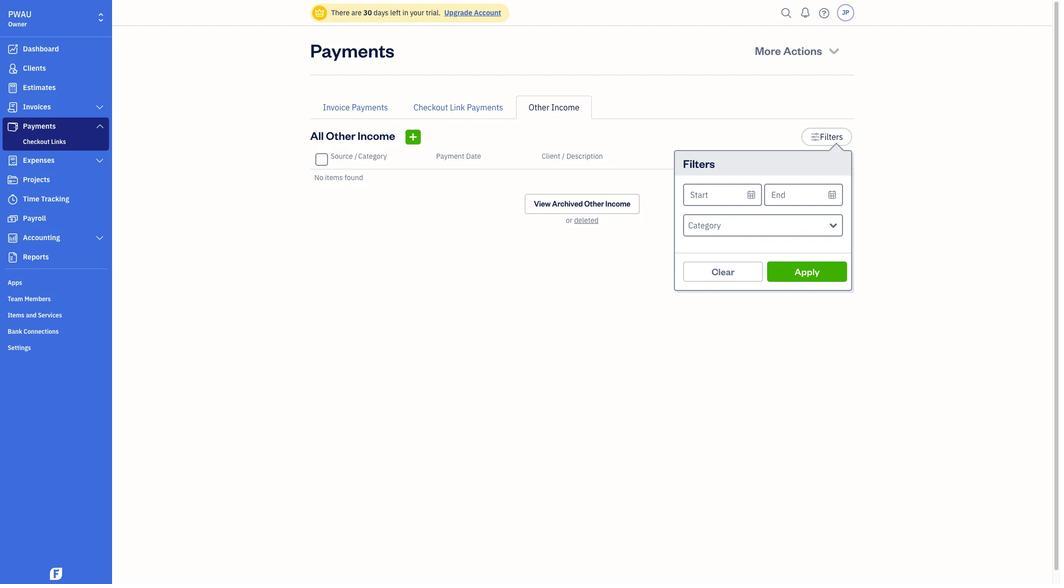 Task type: locate. For each thing, give the bounding box(es) containing it.
all
[[310, 128, 324, 143]]

payments up all other income
[[352, 102, 388, 113]]

payments inside 'link'
[[467, 102, 503, 113]]

0 vertical spatial income
[[551, 102, 579, 113]]

deleted
[[574, 216, 599, 225]]

/ for category
[[355, 152, 357, 161]]

/ for description
[[562, 152, 565, 161]]

1 / from the left
[[355, 152, 357, 161]]

payments
[[310, 38, 395, 62], [352, 102, 388, 113], [467, 102, 503, 113], [23, 122, 56, 131]]

time tracking
[[23, 195, 69, 204]]

apply
[[795, 266, 820, 278]]

2 horizontal spatial income
[[606, 199, 631, 209]]

invoice image
[[7, 102, 19, 113]]

search image
[[778, 5, 795, 21]]

trial.
[[426, 8, 441, 17]]

projects
[[23, 175, 50, 184]]

chevron large down image
[[95, 103, 104, 112], [95, 122, 104, 130], [95, 157, 104, 165]]

payments down are at the top left of the page
[[310, 38, 395, 62]]

checkout inside main element
[[23, 138, 50, 146]]

1 vertical spatial checkout
[[23, 138, 50, 146]]

chevron large down image inside expenses link
[[95, 157, 104, 165]]

are
[[351, 8, 362, 17]]

payments right link
[[467, 102, 503, 113]]

/ right client
[[562, 152, 565, 161]]

there are 30 days left in your trial. upgrade account
[[331, 8, 501, 17]]

checkout up the expenses
[[23, 138, 50, 146]]

money image
[[7, 214, 19, 224]]

/ right source
[[355, 152, 357, 161]]

0 vertical spatial chevron large down image
[[95, 103, 104, 112]]

30
[[363, 8, 372, 17]]

invoices
[[23, 102, 51, 112]]

3 chevron large down image from the top
[[95, 157, 104, 165]]

1 chevron large down image from the top
[[95, 103, 104, 112]]

all other income
[[310, 128, 395, 143]]

view archived other income link
[[525, 194, 640, 214]]

1 horizontal spatial checkout
[[414, 102, 448, 113]]

chevron large down image down checkout links link
[[95, 157, 104, 165]]

more actions
[[755, 43, 822, 58]]

2 vertical spatial income
[[606, 199, 631, 209]]

category
[[358, 152, 387, 161]]

time
[[23, 195, 39, 204]]

account
[[474, 8, 501, 17]]

settings
[[8, 344, 31, 352]]

source / category
[[331, 152, 387, 161]]

income
[[551, 102, 579, 113], [358, 128, 395, 143], [606, 199, 631, 209]]

more
[[755, 43, 781, 58]]

1 horizontal spatial income
[[551, 102, 579, 113]]

dashboard link
[[3, 40, 109, 59]]

2 chevron large down image from the top
[[95, 122, 104, 130]]

jp button
[[837, 4, 854, 21]]

0 horizontal spatial /
[[355, 152, 357, 161]]

other income link
[[516, 96, 592, 119]]

payments up checkout links
[[23, 122, 56, 131]]

other
[[529, 102, 549, 113], [326, 128, 356, 143], [584, 199, 604, 209]]

client
[[542, 152, 560, 161]]

0 vertical spatial checkout
[[414, 102, 448, 113]]

chevron large down image down estimates link
[[95, 103, 104, 112]]

other up deleted link
[[584, 199, 604, 209]]

freshbooks image
[[48, 569, 64, 581]]

invoice payments
[[323, 102, 388, 113]]

team members link
[[3, 291, 109, 307]]

chevron large down image for payments
[[95, 122, 104, 130]]

no items found
[[314, 173, 363, 182]]

0 horizontal spatial checkout
[[23, 138, 50, 146]]

team
[[8, 295, 23, 303]]

filters up the 'amount' button
[[820, 132, 843, 142]]

found
[[345, 173, 363, 182]]

checkout
[[414, 102, 448, 113], [23, 138, 50, 146]]

1 vertical spatial chevron large down image
[[95, 122, 104, 130]]

0 horizontal spatial income
[[358, 128, 395, 143]]

settings image
[[811, 131, 820, 143]]

checkout for checkout links
[[23, 138, 50, 146]]

income inside other income link
[[551, 102, 579, 113]]

more actions button
[[746, 38, 850, 63]]

chevron large down image inside payments link
[[95, 122, 104, 130]]

tracking
[[41, 195, 69, 204]]

1 vertical spatial income
[[358, 128, 395, 143]]

estimates
[[23, 83, 56, 92]]

filters up start date in mm/dd/yyyy format text box
[[683, 156, 715, 171]]

chevron large down image inside invoices link
[[95, 103, 104, 112]]

accounting link
[[3, 229, 109, 248]]

items
[[8, 312, 24, 319]]

jp
[[842, 9, 849, 16]]

pwau owner
[[8, 9, 32, 28]]

filters
[[820, 132, 843, 142], [683, 156, 715, 171]]

checkout inside 'link'
[[414, 102, 448, 113]]

bank connections
[[8, 328, 59, 336]]

1 vertical spatial filters
[[683, 156, 715, 171]]

/
[[355, 152, 357, 161], [562, 152, 565, 161]]

estimate image
[[7, 83, 19, 93]]

payment image
[[7, 122, 19, 132]]

description
[[566, 152, 603, 161]]

or deleted
[[566, 216, 599, 225]]

other up source
[[326, 128, 356, 143]]

go to help image
[[816, 5, 832, 21]]

upgrade account link
[[442, 8, 501, 17]]

2 vertical spatial other
[[584, 199, 604, 209]]

chevron large down image up checkout links link
[[95, 122, 104, 130]]

checkout link payments
[[414, 102, 503, 113]]

services
[[38, 312, 62, 319]]

filters inside filters dropdown button
[[820, 132, 843, 142]]

1 horizontal spatial other
[[529, 102, 549, 113]]

0 horizontal spatial other
[[326, 128, 356, 143]]

other up client
[[529, 102, 549, 113]]

1 horizontal spatial filters
[[820, 132, 843, 142]]

2 horizontal spatial other
[[584, 199, 604, 209]]

link
[[450, 102, 465, 113]]

2 / from the left
[[562, 152, 565, 161]]

date
[[466, 152, 481, 161]]

1 horizontal spatial /
[[562, 152, 565, 161]]

1 vertical spatial other
[[326, 128, 356, 143]]

clients link
[[3, 60, 109, 78]]

0 vertical spatial other
[[529, 102, 549, 113]]

invoices link
[[3, 98, 109, 117]]

days
[[374, 8, 389, 17]]

estimates link
[[3, 79, 109, 97]]

checkout left link
[[414, 102, 448, 113]]

checkout link payments link
[[401, 96, 516, 119]]

add new other income entry image
[[408, 131, 418, 144]]

other inside view archived other income link
[[584, 199, 604, 209]]

0 vertical spatial filters
[[820, 132, 843, 142]]

2 vertical spatial chevron large down image
[[95, 157, 104, 165]]

amount button
[[825, 152, 850, 161]]



Task type: vqa. For each thing, say whether or not it's contained in the screenshot.
Team Utilization
no



Task type: describe. For each thing, give the bounding box(es) containing it.
bank connections link
[[3, 324, 109, 339]]

amount
[[825, 152, 850, 161]]

payroll
[[23, 214, 46, 223]]

dashboard image
[[7, 44, 19, 55]]

payments link
[[3, 118, 109, 136]]

projects link
[[3, 171, 109, 190]]

filters button
[[802, 128, 852, 146]]

clear button
[[683, 262, 763, 282]]

payroll link
[[3, 210, 109, 228]]

checkout links link
[[5, 136, 107, 148]]

reports link
[[3, 249, 109, 267]]

timer image
[[7, 195, 19, 205]]

chevron large down image for expenses
[[95, 157, 104, 165]]

links
[[51, 138, 66, 146]]

payment
[[436, 152, 464, 161]]

apply button
[[767, 262, 847, 282]]

there
[[331, 8, 350, 17]]

chevrondown image
[[827, 43, 841, 58]]

and
[[26, 312, 37, 319]]

view archived other income
[[534, 199, 631, 209]]

expenses
[[23, 156, 55, 165]]

connections
[[24, 328, 59, 336]]

clients
[[23, 64, 46, 73]]

items and services
[[8, 312, 62, 319]]

crown image
[[314, 7, 325, 18]]

team members
[[8, 295, 51, 303]]

chevron large down image
[[95, 234, 104, 243]]

payment date
[[436, 152, 481, 161]]

owner
[[8, 20, 27, 28]]

expense image
[[7, 156, 19, 166]]

clear
[[712, 266, 735, 278]]

apps
[[8, 279, 22, 287]]

your
[[410, 8, 424, 17]]

dashboard
[[23, 44, 59, 53]]

apps link
[[3, 275, 109, 290]]

members
[[24, 295, 51, 303]]

accounting
[[23, 233, 60, 243]]

payments inside main element
[[23, 122, 56, 131]]

checkout links
[[23, 138, 66, 146]]

deleted link
[[574, 216, 599, 225]]

invoice payments link
[[310, 96, 401, 119]]

Start date in MM/DD/YYYY format text field
[[683, 184, 762, 206]]

Category search field
[[688, 220, 830, 232]]

End date in MM/DD/YYYY format text field
[[764, 184, 843, 206]]

archived
[[552, 199, 583, 209]]

in
[[403, 8, 408, 17]]

expenses link
[[3, 152, 109, 170]]

reports
[[23, 253, 49, 262]]

items
[[325, 173, 343, 182]]

checkout for checkout link payments
[[414, 102, 448, 113]]

pwau
[[8, 9, 32, 19]]

project image
[[7, 175, 19, 185]]

bank
[[8, 328, 22, 336]]

main element
[[0, 0, 138, 585]]

notifications image
[[797, 3, 814, 23]]

settings link
[[3, 340, 109, 356]]

0 horizontal spatial filters
[[683, 156, 715, 171]]

other income
[[529, 102, 579, 113]]

payment date button
[[436, 152, 481, 161]]

income inside view archived other income link
[[606, 199, 631, 209]]

view
[[534, 199, 551, 209]]

chart image
[[7, 233, 19, 244]]

upgrade
[[444, 8, 472, 17]]

no
[[314, 173, 323, 182]]

left
[[390, 8, 401, 17]]

client image
[[7, 64, 19, 74]]

time tracking link
[[3, 191, 109, 209]]

chevron large down image for invoices
[[95, 103, 104, 112]]

other inside other income link
[[529, 102, 549, 113]]

invoice
[[323, 102, 350, 113]]

items and services link
[[3, 308, 109, 323]]

client / description
[[542, 152, 603, 161]]

source
[[331, 152, 353, 161]]

report image
[[7, 253, 19, 263]]

or
[[566, 216, 573, 225]]

actions
[[783, 43, 822, 58]]



